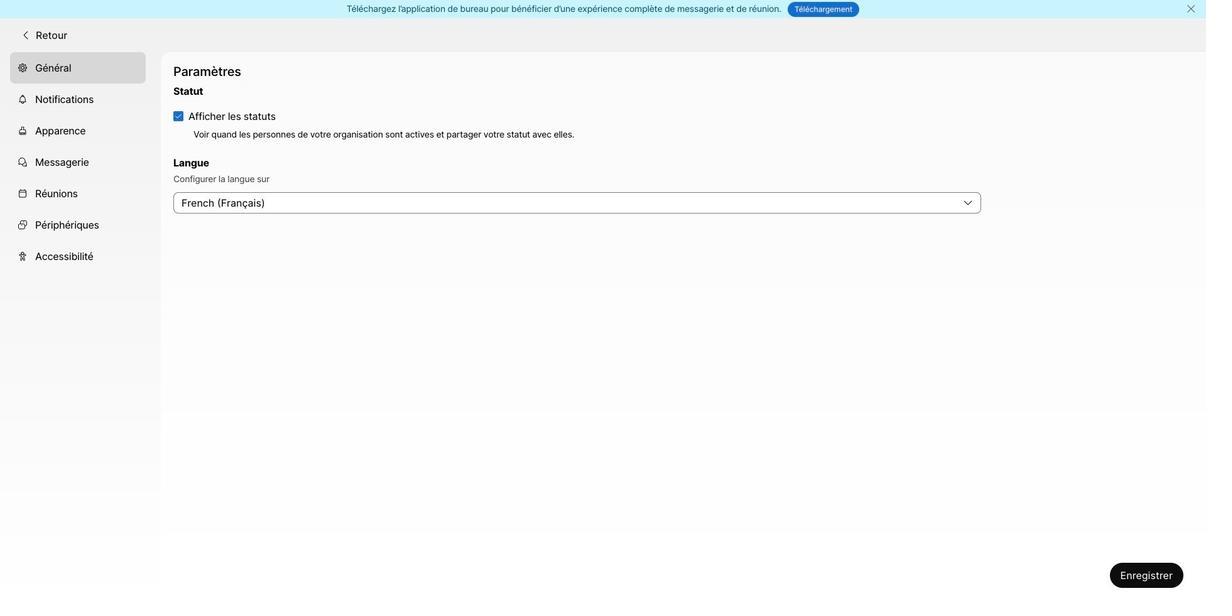Task type: describe. For each thing, give the bounding box(es) containing it.
cancel_16 image
[[1186, 4, 1196, 14]]

notifications tab
[[10, 83, 146, 115]]

accessibilité tab
[[10, 240, 146, 272]]

apparence tab
[[10, 115, 146, 146]]

réunions tab
[[10, 178, 146, 209]]

paramètres navigation
[[0, 52, 161, 608]]



Task type: locate. For each thing, give the bounding box(es) containing it.
messagerie tab
[[10, 146, 146, 178]]

général tab
[[10, 52, 146, 83]]

périphériques tab
[[10, 209, 146, 240]]



Task type: vqa. For each thing, say whether or not it's contained in the screenshot.
cancel_16 'image'
yes



